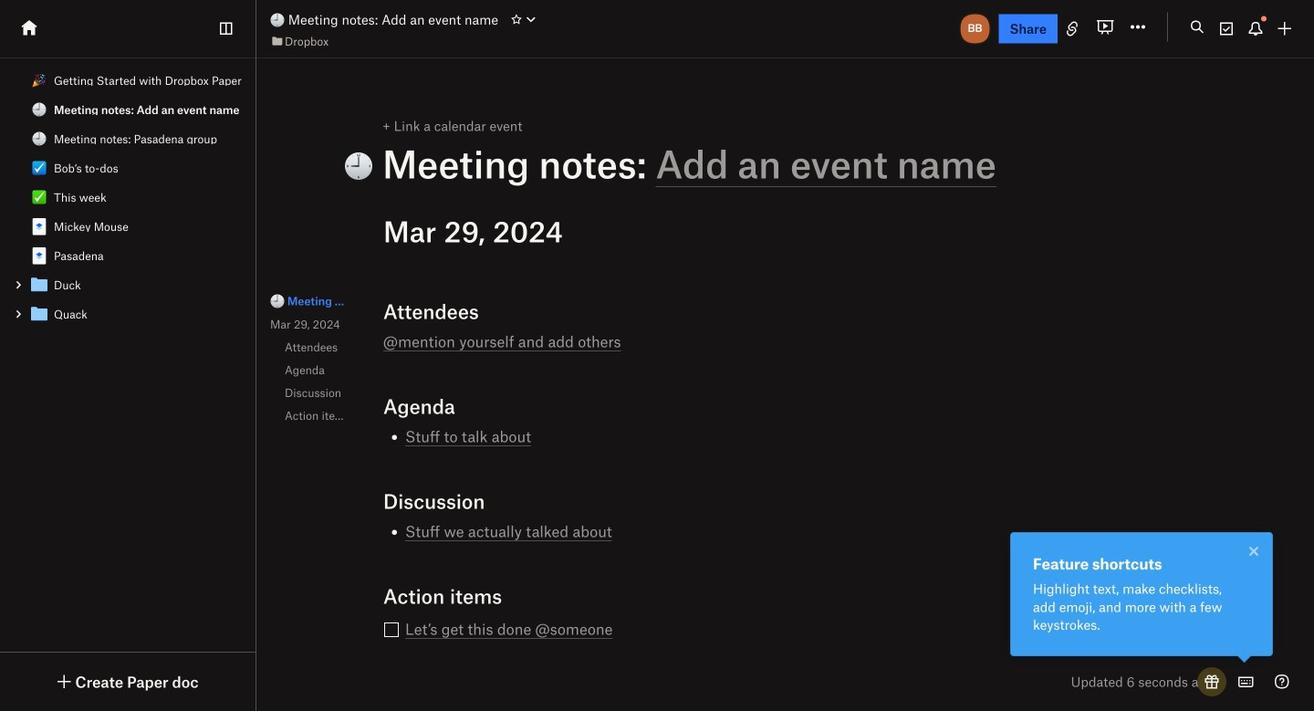 Task type: vqa. For each thing, say whether or not it's contained in the screenshot.
navigation
yes



Task type: describe. For each thing, give the bounding box(es) containing it.
nine o'clock image
[[32, 102, 47, 117]]

/ contents list
[[0, 66, 255, 329]]

overlay image
[[1244, 541, 1265, 562]]

2 template content image from the top
[[28, 303, 50, 325]]

party popper image
[[32, 73, 47, 88]]

0 vertical spatial nine o'clock image
[[270, 13, 285, 27]]

2 template content image from the top
[[28, 274, 50, 296]]

1 template content image from the top
[[28, 215, 50, 237]]

2 vertical spatial nine o'clock image
[[270, 294, 285, 309]]



Task type: locate. For each thing, give the bounding box(es) containing it.
1 vertical spatial expand folder image
[[12, 308, 25, 320]]

heading
[[344, 140, 1032, 187]]

0 vertical spatial template content image
[[28, 215, 50, 237]]

1 template content image from the top
[[28, 245, 50, 267]]

navigation
[[251, 271, 473, 446]]

1 vertical spatial nine o'clock image
[[32, 131, 47, 146]]

1 expand folder image from the top
[[12, 278, 25, 291]]

1 vertical spatial template content image
[[28, 274, 50, 296]]

2 expand folder image from the top
[[12, 308, 25, 320]]

nine o'clock image
[[270, 13, 285, 27], [32, 131, 47, 146], [270, 294, 285, 309]]

1 vertical spatial template content image
[[28, 303, 50, 325]]

0 vertical spatial expand folder image
[[12, 278, 25, 291]]

0 vertical spatial template content image
[[28, 245, 50, 267]]

check box with check image
[[32, 161, 47, 175]]

template content image
[[28, 215, 50, 237], [28, 274, 50, 296]]

close image
[[1244, 541, 1265, 562]]

template content image
[[28, 245, 50, 267], [28, 303, 50, 325]]

expand folder image
[[12, 278, 25, 291], [12, 308, 25, 320]]

check mark button image
[[32, 190, 47, 205]]



